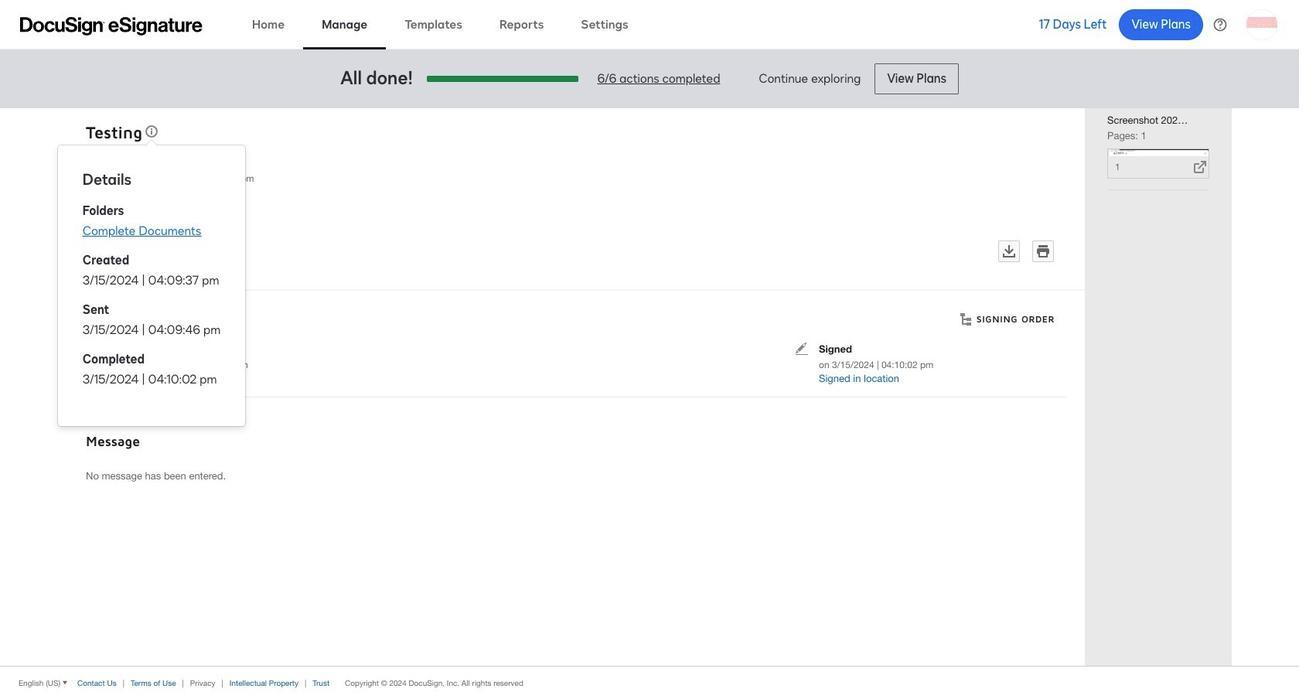 Task type: describe. For each thing, give the bounding box(es) containing it.
print image
[[1038, 245, 1050, 258]]

your uploaded profile image image
[[1247, 9, 1278, 40]]

needsmysignature image
[[796, 343, 808, 355]]

docusign esignature image
[[20, 17, 203, 35]]

external link image
[[1195, 161, 1207, 174]]



Task type: locate. For each thing, give the bounding box(es) containing it.
download image
[[1003, 245, 1016, 258]]

document screenshot 2024-03-14 at 10.29.49 am.png - page 1 image
[[1109, 149, 1209, 178]]

more info region
[[0, 666, 1300, 699]]



Task type: vqa. For each thing, say whether or not it's contained in the screenshot.
your uploaded profile image
yes



